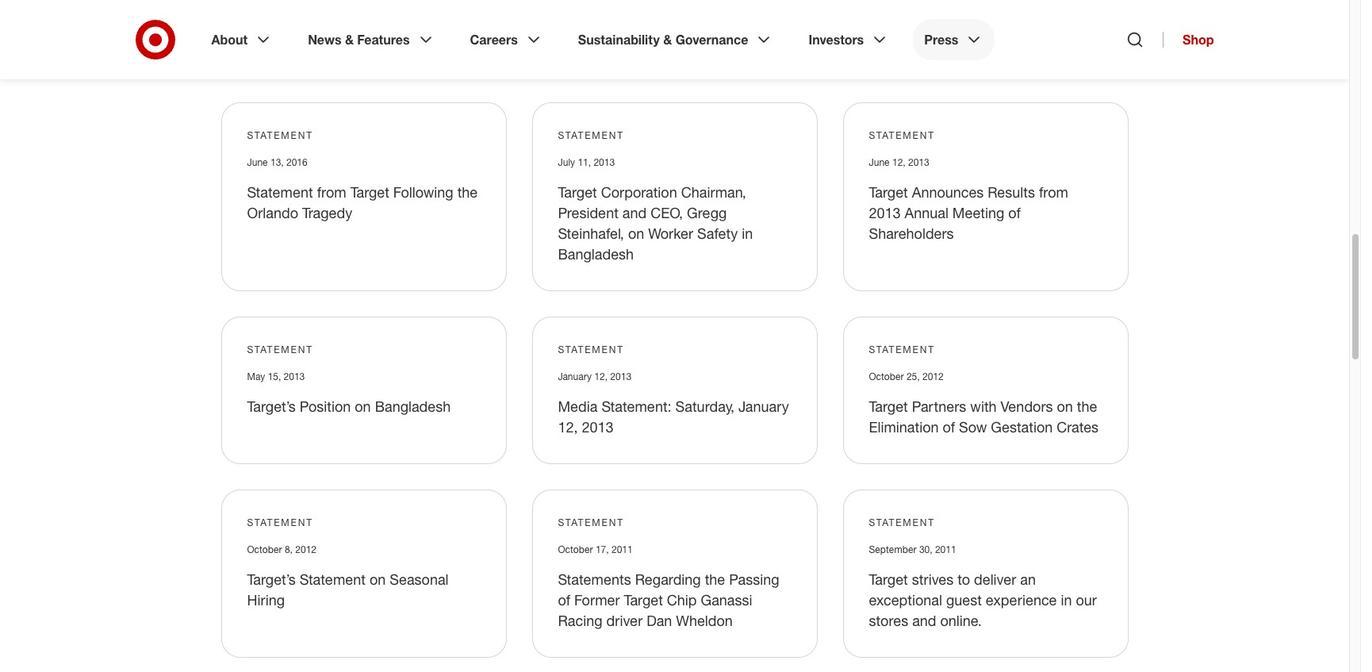 Task type: describe. For each thing, give the bounding box(es) containing it.
shareholders
[[869, 224, 954, 242]]

& for news
[[345, 32, 354, 48]]

30,
[[920, 543, 933, 555]]

on for seasonal
[[370, 570, 386, 588]]

2013 for media statement: saturday, january 12, 2013
[[611, 370, 632, 382]]

1 vertical spatial bangladesh
[[375, 397, 451, 415]]

guest
[[947, 591, 982, 608]]

statement up june 12, 2013
[[869, 129, 936, 141]]

2013 for target corporation chairman, president and ceo, gregg steinhafel, on worker safety in bangladesh
[[594, 156, 615, 168]]

news & features
[[308, 32, 410, 48]]

driver
[[607, 612, 643, 629]]

of inside 'statements regarding the passing of former target chip ganassi racing driver dan wheldon'
[[558, 591, 571, 608]]

25,
[[907, 370, 920, 382]]

target statement on welspun global brands link
[[869, 10, 1057, 48]]

may
[[247, 370, 265, 382]]

statement up january 12, 2013
[[558, 343, 624, 355]]

hiring
[[247, 591, 285, 608]]

target strives to deliver an exceptional guest experience in our stores and online. link
[[869, 570, 1097, 629]]

target inside the statement from target following the orlando tragedy
[[351, 183, 390, 201]]

target for target statement on the white house equal pay pledge
[[558, 10, 597, 28]]

& for sustainability
[[664, 32, 672, 48]]

target announces results from 2013 annual meeting of shareholders
[[869, 183, 1069, 242]]

target strives to deliver an exceptional guest experience in our stores and online.
[[869, 570, 1097, 629]]

january 12, 2013
[[558, 370, 632, 382]]

12, for media
[[595, 370, 608, 382]]

september 30, 2011
[[869, 543, 957, 555]]

2013 for target's position on bangladesh
[[284, 370, 305, 382]]

partners
[[912, 397, 967, 415]]

from for target
[[317, 183, 347, 201]]

pledge
[[671, 31, 716, 48]]

of for elimination
[[943, 418, 956, 435]]

investors link
[[798, 19, 901, 60]]

from for brian
[[317, 10, 347, 28]]

target's position on bangladesh link
[[247, 397, 451, 415]]

the inside target partners with vendors on the elimination of sow gestation crates
[[1078, 397, 1098, 415]]

and inside target strives to deliver an exceptional guest experience in our stores and online.
[[913, 612, 937, 629]]

8,
[[285, 543, 293, 555]]

an
[[1021, 570, 1036, 588]]

statement from brian cornell regarding jeff jones link
[[247, 10, 434, 48]]

news
[[308, 32, 342, 48]]

president
[[558, 204, 619, 221]]

deliver
[[975, 570, 1017, 588]]

white
[[716, 10, 752, 28]]

former
[[575, 591, 620, 608]]

june 12, 2013
[[869, 156, 930, 168]]

target statement on the white house equal pay pledge
[[558, 10, 752, 48]]

october 25, 2012
[[869, 370, 944, 382]]

brian
[[351, 10, 384, 28]]

17,
[[596, 543, 609, 555]]

ceo,
[[651, 204, 683, 221]]

meeting
[[953, 204, 1005, 221]]

elimination
[[869, 418, 939, 435]]

12, inside "media statement: saturday, january 12, 2013"
[[558, 418, 578, 435]]

racing
[[558, 612, 603, 629]]

on inside target partners with vendors on the elimination of sow gestation crates
[[1057, 397, 1074, 415]]

careers link
[[459, 19, 555, 60]]

target for target announces results from 2013 annual meeting of shareholders
[[869, 183, 908, 201]]

dan
[[647, 612, 672, 629]]

jones
[[344, 31, 383, 48]]

2013 for target announces results from 2013 annual meeting of shareholders
[[909, 156, 930, 168]]

june for target
[[869, 156, 890, 168]]

2012 for partners
[[923, 370, 944, 382]]

wheldon
[[676, 612, 733, 629]]

statement up october 8, 2012
[[247, 516, 313, 528]]

brands
[[915, 31, 960, 48]]

sustainability
[[578, 32, 660, 48]]

regarding inside 'statements regarding the passing of former target chip ganassi racing driver dan wheldon'
[[635, 570, 701, 588]]

13,
[[271, 156, 284, 168]]

on for bangladesh
[[355, 397, 371, 415]]

experience
[[986, 591, 1058, 608]]

in inside the target corporation chairman, president and ceo, gregg steinhafel, on worker safety in bangladesh
[[742, 224, 753, 242]]

12, for target
[[893, 156, 906, 168]]

target's statement on seasonal hiring link
[[247, 570, 449, 608]]

orlando
[[247, 204, 298, 221]]

chairman,
[[681, 183, 747, 201]]

online.
[[941, 612, 982, 629]]

saturday,
[[676, 397, 735, 415]]

on for the
[[671, 10, 687, 28]]

results
[[988, 183, 1036, 201]]

target for target strives to deliver an exceptional guest experience in our stores and online.
[[869, 570, 908, 588]]

statement up may 15, 2013
[[247, 343, 313, 355]]

target inside 'statements regarding the passing of former target chip ganassi racing driver dan wheldon'
[[624, 591, 663, 608]]

statement:
[[602, 397, 672, 415]]

statement up "september"
[[869, 516, 936, 528]]

the inside the statement from target following the orlando tragedy
[[458, 183, 478, 201]]

chip
[[667, 591, 697, 608]]

june for statement
[[247, 156, 268, 168]]

target corporation chairman, president and ceo, gregg steinhafel, on worker safety in bangladesh
[[558, 183, 753, 262]]

jeff
[[317, 31, 340, 48]]

statement from target following the orlando tragedy
[[247, 183, 478, 221]]

in inside target strives to deliver an exceptional guest experience in our stores and online.
[[1061, 591, 1073, 608]]

house
[[558, 31, 600, 48]]

statement up june 13, 2016
[[247, 129, 313, 141]]

our
[[1077, 591, 1097, 608]]

pay
[[644, 31, 667, 48]]

governance
[[676, 32, 749, 48]]

target for target statement on welspun global brands
[[869, 10, 908, 28]]

statement up october 17, 2011
[[558, 516, 624, 528]]

target's for target's position on bangladesh
[[247, 397, 296, 415]]

steinhafel,
[[558, 224, 625, 242]]

statements regarding the passing of former target chip ganassi racing driver dan wheldon link
[[558, 570, 780, 629]]

gestation
[[992, 418, 1053, 435]]

news & features link
[[297, 19, 446, 60]]



Task type: vqa. For each thing, say whether or not it's contained in the screenshot.


Task type: locate. For each thing, give the bounding box(es) containing it.
and
[[623, 204, 647, 221], [913, 612, 937, 629]]

target's for target's statement on seasonal hiring
[[247, 570, 296, 588]]

1 horizontal spatial october
[[558, 543, 593, 555]]

2 june from the left
[[869, 156, 890, 168]]

1 horizontal spatial regarding
[[635, 570, 701, 588]]

september
[[869, 543, 917, 555]]

2012 right 8,
[[295, 543, 317, 555]]

2013 down media
[[582, 418, 614, 435]]

statement from brian cornell regarding jeff jones
[[247, 10, 434, 48]]

2 horizontal spatial 12,
[[893, 156, 906, 168]]

0 horizontal spatial october
[[247, 543, 282, 555]]

12, up annual
[[893, 156, 906, 168]]

0 vertical spatial 2012
[[923, 370, 944, 382]]

october for target's
[[247, 543, 282, 555]]

1 target's from the top
[[247, 397, 296, 415]]

2011 for regarding
[[612, 543, 633, 555]]

0 horizontal spatial bangladesh
[[375, 397, 451, 415]]

statement inside statement from brian cornell regarding jeff jones
[[247, 10, 313, 28]]

from up jeff
[[317, 10, 347, 28]]

11,
[[578, 156, 591, 168]]

of up the racing
[[558, 591, 571, 608]]

january up media
[[558, 370, 592, 382]]

june 13, 2016
[[247, 156, 308, 168]]

safety
[[698, 224, 738, 242]]

0 horizontal spatial &
[[345, 32, 354, 48]]

sustainability & governance link
[[567, 19, 785, 60]]

2011 right 30,
[[936, 543, 957, 555]]

statement up equal
[[601, 10, 667, 28]]

global
[[869, 31, 911, 48]]

1 june from the left
[[247, 156, 268, 168]]

1 vertical spatial 2012
[[295, 543, 317, 555]]

from inside statement from brian cornell regarding jeff jones
[[317, 10, 347, 28]]

media statement: saturday, january 12, 2013 link
[[558, 397, 789, 435]]

1 horizontal spatial and
[[913, 612, 937, 629]]

0 vertical spatial regarding
[[247, 31, 313, 48]]

2013 right 11,
[[594, 156, 615, 168]]

target partners with vendors on the elimination of sow gestation crates link
[[869, 397, 1099, 435]]

12, down media
[[558, 418, 578, 435]]

regarding
[[247, 31, 313, 48], [635, 570, 701, 588]]

about
[[212, 32, 248, 48]]

of for meeting
[[1009, 204, 1021, 221]]

target up dan
[[624, 591, 663, 608]]

and inside the target corporation chairman, president and ceo, gregg steinhafel, on worker safety in bangladesh
[[623, 204, 647, 221]]

october for statements
[[558, 543, 593, 555]]

on inside target's statement on seasonal hiring
[[370, 570, 386, 588]]

0 horizontal spatial and
[[623, 204, 647, 221]]

1 horizontal spatial of
[[943, 418, 956, 435]]

1 vertical spatial regarding
[[635, 570, 701, 588]]

2012 for statement
[[295, 543, 317, 555]]

2011 for strives
[[936, 543, 957, 555]]

2 2011 from the left
[[936, 543, 957, 555]]

statement up news
[[247, 10, 313, 28]]

june up shareholders
[[869, 156, 890, 168]]

target for target partners with vendors on the elimination of sow gestation crates
[[869, 397, 908, 415]]

& inside "link"
[[664, 32, 672, 48]]

in
[[742, 224, 753, 242], [1061, 591, 1073, 608]]

target's
[[247, 397, 296, 415], [247, 570, 296, 588]]

the inside 'statements regarding the passing of former target chip ganassi racing driver dan wheldon'
[[705, 570, 726, 588]]

october left 17,
[[558, 543, 593, 555]]

vendors
[[1001, 397, 1053, 415]]

0 horizontal spatial 2012
[[295, 543, 317, 555]]

target's position on bangladesh
[[247, 397, 451, 415]]

target inside target statement on welspun global brands
[[869, 10, 908, 28]]

the right following
[[458, 183, 478, 201]]

and down 'corporation' on the left top of page
[[623, 204, 647, 221]]

statements
[[558, 570, 631, 588]]

following
[[394, 183, 454, 201]]

1 horizontal spatial june
[[869, 156, 890, 168]]

on right position
[[355, 397, 371, 415]]

1 2011 from the left
[[612, 543, 633, 555]]

&
[[345, 32, 354, 48], [664, 32, 672, 48]]

sustainability & governance
[[578, 32, 749, 48]]

the up the crates
[[1078, 397, 1098, 415]]

target up house
[[558, 10, 597, 28]]

0 horizontal spatial of
[[558, 591, 571, 608]]

2011
[[612, 543, 633, 555], [936, 543, 957, 555]]

1 vertical spatial january
[[739, 397, 789, 415]]

from
[[317, 10, 347, 28], [317, 183, 347, 201], [1040, 183, 1069, 201]]

1 vertical spatial target's
[[247, 570, 296, 588]]

of down results
[[1009, 204, 1021, 221]]

statements regarding the passing of former target chip ganassi racing driver dan wheldon
[[558, 570, 780, 629]]

2 vertical spatial 12,
[[558, 418, 578, 435]]

statement up the orlando
[[247, 183, 313, 201]]

from inside "target announces results from 2013 annual meeting of shareholders"
[[1040, 183, 1069, 201]]

strives
[[912, 570, 954, 588]]

1 vertical spatial of
[[943, 418, 956, 435]]

1 vertical spatial in
[[1061, 591, 1073, 608]]

2 horizontal spatial october
[[869, 370, 904, 382]]

0 vertical spatial and
[[623, 204, 647, 221]]

target up exceptional
[[869, 570, 908, 588]]

statement up october 25, 2012
[[869, 343, 936, 355]]

cornell
[[388, 10, 434, 28]]

regarding inside statement from brian cornell regarding jeff jones
[[247, 31, 313, 48]]

target inside target statement on the white house equal pay pledge
[[558, 10, 597, 28]]

target inside the target corporation chairman, president and ceo, gregg steinhafel, on worker safety in bangladesh
[[558, 183, 597, 201]]

regarding up chip
[[635, 570, 701, 588]]

15,
[[268, 370, 281, 382]]

about link
[[200, 19, 284, 60]]

target partners with vendors on the elimination of sow gestation crates
[[869, 397, 1099, 435]]

0 horizontal spatial regarding
[[247, 31, 313, 48]]

welspun
[[1003, 10, 1057, 28]]

on left seasonal
[[370, 570, 386, 588]]

2013 inside "target announces results from 2013 annual meeting of shareholders"
[[869, 204, 901, 221]]

target down june 12, 2013
[[869, 183, 908, 201]]

1 & from the left
[[345, 32, 354, 48]]

exceptional
[[869, 591, 943, 608]]

on up the crates
[[1057, 397, 1074, 415]]

target inside target strives to deliver an exceptional guest experience in our stores and online.
[[869, 570, 908, 588]]

statement inside the statement from target following the orlando tragedy
[[247, 183, 313, 201]]

target statement on the white house equal pay pledge link
[[558, 10, 752, 48]]

crates
[[1057, 418, 1099, 435]]

press
[[925, 32, 959, 48]]

on
[[671, 10, 687, 28], [982, 10, 999, 28], [628, 224, 645, 242], [355, 397, 371, 415], [1057, 397, 1074, 415], [370, 570, 386, 588]]

on left worker
[[628, 224, 645, 242]]

and down exceptional
[[913, 612, 937, 629]]

1 horizontal spatial 12,
[[595, 370, 608, 382]]

equal
[[604, 31, 640, 48]]

0 vertical spatial 12,
[[893, 156, 906, 168]]

in left our
[[1061, 591, 1073, 608]]

0 horizontal spatial 2011
[[612, 543, 633, 555]]

january inside "media statement: saturday, january 12, 2013"
[[739, 397, 789, 415]]

0 horizontal spatial 12,
[[558, 418, 578, 435]]

target statement on welspun global brands
[[869, 10, 1057, 48]]

on left welspun
[[982, 10, 999, 28]]

12,
[[893, 156, 906, 168], [595, 370, 608, 382], [558, 418, 578, 435]]

target for target corporation chairman, president and ceo, gregg steinhafel, on worker safety in bangladesh
[[558, 183, 597, 201]]

2 target's from the top
[[247, 570, 296, 588]]

0 vertical spatial bangladesh
[[558, 245, 634, 262]]

the up ganassi
[[705, 570, 726, 588]]

target up tragedy
[[351, 183, 390, 201]]

0 vertical spatial target's
[[247, 397, 296, 415]]

1 vertical spatial 12,
[[595, 370, 608, 382]]

october for target
[[869, 370, 904, 382]]

investors
[[809, 32, 864, 48]]

sow
[[960, 418, 988, 435]]

target up elimination
[[869, 397, 908, 415]]

features
[[357, 32, 410, 48]]

target's up hiring
[[247, 570, 296, 588]]

from inside the statement from target following the orlando tragedy
[[317, 183, 347, 201]]

worker
[[649, 224, 694, 242]]

on inside target statement on the white house equal pay pledge
[[671, 10, 687, 28]]

1 horizontal spatial 2011
[[936, 543, 957, 555]]

june left 13,
[[247, 156, 268, 168]]

1 horizontal spatial january
[[739, 397, 789, 415]]

0 vertical spatial of
[[1009, 204, 1021, 221]]

2 vertical spatial of
[[558, 591, 571, 608]]

on for welspun
[[982, 10, 999, 28]]

from up tragedy
[[317, 183, 347, 201]]

target's inside target's statement on seasonal hiring
[[247, 570, 296, 588]]

tragedy
[[302, 204, 353, 221]]

2013 up statement:
[[611, 370, 632, 382]]

target up president
[[558, 183, 597, 201]]

the
[[691, 10, 712, 28], [458, 183, 478, 201], [1078, 397, 1098, 415], [705, 570, 726, 588]]

on inside target statement on welspun global brands
[[982, 10, 999, 28]]

careers
[[470, 32, 518, 48]]

to
[[958, 570, 971, 588]]

target announces results from 2013 annual meeting of shareholders link
[[869, 183, 1069, 242]]

statement inside target's statement on seasonal hiring
[[300, 570, 366, 588]]

ganassi
[[701, 591, 753, 608]]

0 horizontal spatial june
[[247, 156, 268, 168]]

of down partners
[[943, 418, 956, 435]]

june
[[247, 156, 268, 168], [869, 156, 890, 168]]

announces
[[912, 183, 984, 201]]

july 11, 2013
[[558, 156, 615, 168]]

statement up "press"
[[912, 10, 978, 28]]

2012
[[923, 370, 944, 382], [295, 543, 317, 555]]

shop
[[1183, 32, 1215, 48]]

from right results
[[1040, 183, 1069, 201]]

1 horizontal spatial in
[[1061, 591, 1073, 608]]

statement
[[247, 10, 313, 28], [601, 10, 667, 28], [912, 10, 978, 28], [247, 129, 313, 141], [558, 129, 624, 141], [869, 129, 936, 141], [247, 183, 313, 201], [247, 343, 313, 355], [558, 343, 624, 355], [869, 343, 936, 355], [247, 516, 313, 528], [558, 516, 624, 528], [869, 516, 936, 528], [300, 570, 366, 588]]

on up pledge
[[671, 10, 687, 28]]

target up global
[[869, 10, 908, 28]]

1 vertical spatial and
[[913, 612, 937, 629]]

2 horizontal spatial of
[[1009, 204, 1021, 221]]

target corporation chairman, president and ceo, gregg steinhafel, on worker safety in bangladesh link
[[558, 183, 753, 262]]

annual
[[905, 204, 949, 221]]

0 vertical spatial january
[[558, 370, 592, 382]]

october left 8,
[[247, 543, 282, 555]]

1 horizontal spatial &
[[664, 32, 672, 48]]

2011 right 17,
[[612, 543, 633, 555]]

2013 inside "media statement: saturday, january 12, 2013"
[[582, 418, 614, 435]]

2013 right 15,
[[284, 370, 305, 382]]

12, up media
[[595, 370, 608, 382]]

in right safety
[[742, 224, 753, 242]]

0 vertical spatial in
[[742, 224, 753, 242]]

statement inside target statement on welspun global brands
[[912, 10, 978, 28]]

gregg
[[687, 204, 727, 221]]

october left 25,
[[869, 370, 904, 382]]

july
[[558, 156, 575, 168]]

the up pledge
[[691, 10, 712, 28]]

corporation
[[601, 183, 678, 201]]

2 & from the left
[[664, 32, 672, 48]]

1 horizontal spatial bangladesh
[[558, 245, 634, 262]]

2013 up shareholders
[[869, 204, 901, 221]]

target inside target partners with vendors on the elimination of sow gestation crates
[[869, 397, 908, 415]]

target inside "target announces results from 2013 annual meeting of shareholders"
[[869, 183, 908, 201]]

regarding left jeff
[[247, 31, 313, 48]]

0 horizontal spatial in
[[742, 224, 753, 242]]

january
[[558, 370, 592, 382], [739, 397, 789, 415]]

january right saturday,
[[739, 397, 789, 415]]

on inside the target corporation chairman, president and ceo, gregg steinhafel, on worker safety in bangladesh
[[628, 224, 645, 242]]

of inside "target announces results from 2013 annual meeting of shareholders"
[[1009, 204, 1021, 221]]

0 horizontal spatial january
[[558, 370, 592, 382]]

press link
[[914, 19, 995, 60]]

2013 up announces at top right
[[909, 156, 930, 168]]

position
[[300, 397, 351, 415]]

target's down 15,
[[247, 397, 296, 415]]

bangladesh inside the target corporation chairman, president and ceo, gregg steinhafel, on worker safety in bangladesh
[[558, 245, 634, 262]]

1 horizontal spatial 2012
[[923, 370, 944, 382]]

with
[[971, 397, 997, 415]]

statement down october 8, 2012
[[300, 570, 366, 588]]

2016
[[287, 156, 308, 168]]

october 8, 2012
[[247, 543, 317, 555]]

statement up july 11, 2013
[[558, 129, 624, 141]]

of inside target partners with vendors on the elimination of sow gestation crates
[[943, 418, 956, 435]]

2012 right 25,
[[923, 370, 944, 382]]

october 17, 2011
[[558, 543, 633, 555]]

the inside target statement on the white house equal pay pledge
[[691, 10, 712, 28]]

target
[[558, 10, 597, 28], [869, 10, 908, 28], [351, 183, 390, 201], [558, 183, 597, 201], [869, 183, 908, 201], [869, 397, 908, 415], [869, 570, 908, 588], [624, 591, 663, 608]]

statement inside target statement on the white house equal pay pledge
[[601, 10, 667, 28]]



